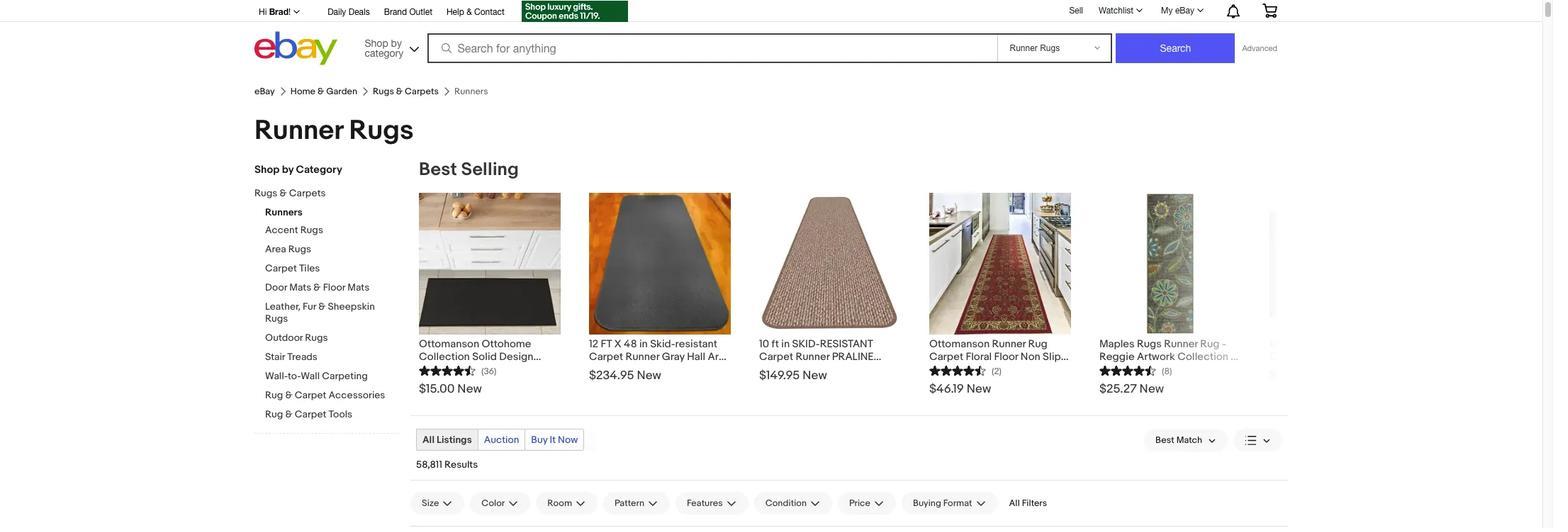 Task type: vqa. For each thing, say whether or not it's contained in the screenshot.
the Mats to the left
yes



Task type: locate. For each thing, give the bounding box(es) containing it.
hi brad !
[[259, 6, 291, 17]]

carpets inside rugs & carpets runners accent rugs area rugs carpet tiles door mats & floor mats leather, fur & sheepskin rugs outdoor rugs stair treads wall-to-wall carpeting rug & carpet accessories rug & carpet tools
[[289, 187, 326, 199]]

&
[[467, 7, 472, 17], [318, 86, 324, 97], [396, 86, 403, 97], [280, 187, 287, 199], [314, 282, 321, 294], [319, 301, 326, 313], [285, 389, 293, 401], [285, 409, 293, 421]]

0 horizontal spatial shop
[[255, 163, 280, 177]]

all filters button
[[1004, 492, 1053, 515]]

color button
[[470, 492, 531, 515]]

by down 'brand'
[[391, 37, 402, 49]]

all inside button
[[1010, 498, 1020, 509]]

buy it now link
[[526, 430, 584, 450]]

size
[[422, 498, 439, 509]]

1 horizontal spatial x
[[615, 338, 622, 351]]

shop up runners
[[255, 163, 280, 177]]

get the coupon image
[[522, 1, 628, 22]]

new
[[637, 369, 662, 383], [803, 369, 828, 383], [1316, 369, 1340, 383], [458, 382, 482, 396], [967, 382, 992, 396], [1140, 382, 1165, 396]]

0 horizontal spatial ebay
[[255, 86, 275, 97]]

1 horizontal spatial 4.5 out of 5 stars image
[[1100, 364, 1157, 377]]

rugs inside maples rugs runner rug - reggie artwork collection 2 x 6 non skid hallway
[[1138, 338, 1162, 351]]

carpet
[[265, 262, 297, 274], [589, 350, 624, 364], [930, 350, 964, 364], [295, 389, 327, 401], [295, 409, 327, 421]]

ottomanson runner rug carpet floral floor non slip red 3x10 traditional flower image
[[930, 193, 1072, 335]]

shop by category button
[[359, 32, 422, 62]]

floor left mat
[[611, 363, 635, 377]]

58,811
[[416, 459, 443, 471]]

None submit
[[1117, 33, 1236, 63]]

1 horizontal spatial by
[[391, 37, 402, 49]]

ebay left home
[[255, 86, 275, 97]]

advanced
[[1243, 44, 1278, 52]]

1 vertical spatial carpets
[[289, 187, 326, 199]]

1 horizontal spatial carpets
[[405, 86, 439, 97]]

buying format
[[914, 498, 973, 509]]

ft
[[601, 338, 612, 351]]

1 horizontal spatial collection
[[1178, 350, 1229, 364]]

shop inside the shop by category
[[365, 37, 388, 49]]

design
[[499, 350, 534, 364]]

tools
[[329, 409, 353, 421]]

garden
[[326, 86, 358, 97]]

4.5 out of 5 stars image for $46.19
[[930, 364, 987, 377]]

features
[[687, 498, 723, 509]]

1 vertical spatial ebay
[[255, 86, 275, 97]]

1 collection from the left
[[419, 350, 470, 364]]

accent rugs link
[[265, 224, 400, 238]]

(8)
[[1162, 366, 1173, 377]]

0 horizontal spatial by
[[282, 163, 294, 177]]

floor up (2)
[[995, 350, 1019, 364]]

ottomanson inside ottomanson ottohome collection solid design runner rug 20" x 59" black
[[419, 338, 480, 351]]

1 horizontal spatial non
[[1118, 363, 1138, 377]]

floor inside 12 ft x 48 in skid-resistant carpet runner gray hall area rug floor mat
[[611, 363, 635, 377]]

1 horizontal spatial ebay
[[1176, 6, 1195, 16]]

(2) link
[[930, 364, 1002, 377]]

runner inside 12 ft x 48 in skid-resistant carpet runner gray hall area rug floor mat
[[626, 350, 660, 364]]

0 vertical spatial shop
[[365, 37, 388, 49]]

ebay
[[1176, 6, 1195, 16], [255, 86, 275, 97]]

wall-
[[265, 370, 288, 382]]

ebay right my
[[1176, 6, 1195, 16]]

outlet
[[410, 7, 433, 17]]

1 vertical spatial area
[[708, 350, 731, 364]]

category
[[296, 163, 342, 177]]

rugs down "rugs & carpets"
[[349, 114, 414, 148]]

1 vertical spatial all
[[1010, 498, 1020, 509]]

watchlist link
[[1092, 2, 1150, 19]]

runner
[[255, 114, 343, 148], [993, 338, 1026, 351], [1165, 338, 1199, 351], [626, 350, 660, 364], [419, 363, 453, 377]]

new for $234.95 new
[[637, 369, 662, 383]]

rugs up area rugs link
[[300, 224, 323, 236]]

x right ft
[[615, 338, 622, 351]]

outdoor rugs link
[[265, 332, 400, 345]]

ottomanson inside ottomanson runner rug carpet floral floor non slip red 3x10 traditional flower
[[930, 338, 990, 351]]

rugs up skid
[[1138, 338, 1162, 351]]

12 ft x 48 in skid-resistant carpet runner gray hall area rug floor mat link
[[589, 335, 731, 377]]

(36)
[[482, 366, 497, 377]]

rugs
[[373, 86, 394, 97], [349, 114, 414, 148], [255, 187, 278, 199], [300, 224, 323, 236], [289, 243, 311, 255], [265, 313, 288, 325], [305, 332, 328, 344], [1138, 338, 1162, 351]]

home & garden
[[291, 86, 358, 97]]

help & contact link
[[447, 5, 505, 21]]

0 horizontal spatial mats
[[290, 282, 312, 294]]

buying format button
[[902, 492, 998, 515]]

area down accent
[[265, 243, 286, 255]]

selling
[[461, 159, 519, 181]]

skid
[[1140, 363, 1161, 377]]

0 horizontal spatial non
[[1021, 350, 1041, 364]]

x left 59"
[[496, 363, 503, 377]]

runner rugs
[[255, 114, 414, 148]]

daily
[[328, 7, 346, 17]]

deals
[[349, 7, 370, 17]]

1 horizontal spatial area
[[708, 350, 731, 364]]

rug inside maples rugs runner rug - reggie artwork collection 2 x 6 non skid hallway
[[1201, 338, 1220, 351]]

4.5 out of 5 stars image up $46.19 new
[[930, 364, 987, 377]]

area right "hall"
[[708, 350, 731, 364]]

floor for area
[[611, 363, 635, 377]]

48
[[624, 338, 637, 351]]

12
[[589, 338, 599, 351]]

all up '58,811'
[[423, 434, 435, 446]]

carpet down the rug & carpet accessories link
[[295, 409, 327, 421]]

all left filters
[[1010, 498, 1020, 509]]

watchlist
[[1099, 6, 1134, 16]]

1 horizontal spatial floor
[[611, 363, 635, 377]]

ottomanson ottohome collection solid design runner rug 20" x 59" black image
[[419, 193, 561, 335]]

0 horizontal spatial area
[[265, 243, 286, 255]]

carpets down shop by category
[[289, 187, 326, 199]]

1 horizontal spatial shop
[[365, 37, 388, 49]]

floor down carpet tiles link
[[323, 282, 346, 294]]

1 ottomanson from the left
[[419, 338, 480, 351]]

fur
[[303, 301, 316, 313]]

0 horizontal spatial carpets
[[289, 187, 326, 199]]

2 4.5 out of 5 stars image from the left
[[1100, 364, 1157, 377]]

door
[[265, 282, 287, 294]]

new for $135.00 new
[[1316, 369, 1340, 383]]

0 horizontal spatial best
[[419, 159, 457, 181]]

best
[[419, 159, 457, 181], [1156, 435, 1175, 446]]

collection left the 2
[[1178, 350, 1229, 364]]

contact
[[475, 7, 505, 17]]

in
[[640, 338, 648, 351]]

shop down deals
[[365, 37, 388, 49]]

0 horizontal spatial ottomanson
[[419, 338, 480, 351]]

new for $149.95 new
[[803, 369, 828, 383]]

tiles
[[299, 262, 320, 274]]

match
[[1177, 435, 1203, 446]]

$234.95
[[589, 369, 634, 383]]

listings
[[437, 434, 472, 446]]

non right 6
[[1118, 363, 1138, 377]]

0 vertical spatial all
[[423, 434, 435, 446]]

carpet up the $46.19
[[930, 350, 964, 364]]

1 horizontal spatial best
[[1156, 435, 1175, 446]]

0 vertical spatial ebay
[[1176, 6, 1195, 16]]

traditional
[[976, 363, 1026, 377]]

accessories
[[329, 389, 385, 401]]

rugs up runners
[[255, 187, 278, 199]]

mats up sheepskin
[[348, 282, 370, 294]]

1 vertical spatial shop
[[255, 163, 280, 177]]

sell
[[1070, 5, 1084, 15]]

slip
[[1043, 350, 1062, 364]]

collection inside maples rugs runner rug - reggie artwork collection 2 x 6 non skid hallway
[[1178, 350, 1229, 364]]

0 horizontal spatial floor
[[323, 282, 346, 294]]

0 horizontal spatial x
[[496, 363, 503, 377]]

1 horizontal spatial ottomanson
[[930, 338, 990, 351]]

x left 6
[[1100, 363, 1107, 377]]

collection up the $15.00 new
[[419, 350, 470, 364]]

non left the slip
[[1021, 350, 1041, 364]]

4.5 out of 5 stars image up "$25.27 new"
[[1100, 364, 1157, 377]]

1 vertical spatial by
[[282, 163, 294, 177]]

area
[[265, 243, 286, 255], [708, 350, 731, 364]]

stair
[[265, 351, 285, 363]]

hall
[[687, 350, 706, 364]]

maples rugs runner rug - reggie artwork collection 2 x 6 non skid hallway
[[1100, 338, 1237, 377]]

Search for anything text field
[[429, 35, 995, 62]]

4.5 out of 5 stars image
[[930, 364, 987, 377], [1100, 364, 1157, 377]]

by left category
[[282, 163, 294, 177]]

rugs & carpets runners accent rugs area rugs carpet tiles door mats & floor mats leather, fur & sheepskin rugs outdoor rugs stair treads wall-to-wall carpeting rug & carpet accessories rug & carpet tools
[[255, 187, 385, 421]]

floor inside ottomanson runner rug carpet floral floor non slip red 3x10 traditional flower
[[995, 350, 1019, 364]]

20"
[[477, 363, 493, 377]]

carpets down shop by category dropdown button
[[405, 86, 439, 97]]

floor inside rugs & carpets runners accent rugs area rugs carpet tiles door mats & floor mats leather, fur & sheepskin rugs outdoor rugs stair treads wall-to-wall carpeting rug & carpet accessories rug & carpet tools
[[323, 282, 346, 294]]

non inside ottomanson runner rug carpet floral floor non slip red 3x10 traditional flower
[[1021, 350, 1041, 364]]

1 horizontal spatial mats
[[348, 282, 370, 294]]

all filters
[[1010, 498, 1048, 509]]

0 vertical spatial by
[[391, 37, 402, 49]]

0 horizontal spatial all
[[423, 434, 435, 446]]

12 ft x 48 in skid-resistant carpet runner gray hall area rug floor mat image
[[589, 193, 731, 335]]

ottomanson ottohome collection solid design runner rug 20" x 59" black
[[419, 338, 550, 377]]

rug inside ottomanson ottohome collection solid design runner rug 20" x 59" black
[[455, 363, 475, 377]]

ottomanson ottohome collection solid design runner rug 20" x 59" black link
[[419, 335, 561, 377]]

0 horizontal spatial collection
[[419, 350, 470, 364]]

ebay inside account navigation
[[1176, 6, 1195, 16]]

brand
[[384, 7, 407, 17]]

1 horizontal spatial all
[[1010, 498, 1020, 509]]

condition
[[766, 498, 807, 509]]

ottomanson for $46.19
[[930, 338, 990, 351]]

ottomanson up the 4.2 out of 5 stars image
[[419, 338, 480, 351]]

$234.95 new
[[589, 369, 662, 383]]

by inside the shop by category
[[391, 37, 402, 49]]

all
[[423, 434, 435, 446], [1010, 498, 1020, 509]]

best inside dropdown button
[[1156, 435, 1175, 446]]

2 collection from the left
[[1178, 350, 1229, 364]]

shop
[[365, 37, 388, 49], [255, 163, 280, 177]]

shop by category banner
[[251, 0, 1289, 69]]

1 4.5 out of 5 stars image from the left
[[930, 364, 987, 377]]

mats up fur
[[290, 282, 312, 294]]

2 horizontal spatial x
[[1100, 363, 1107, 377]]

best for best selling
[[419, 159, 457, 181]]

area rugs link
[[265, 243, 400, 257]]

1 vertical spatial best
[[1156, 435, 1175, 446]]

best left selling
[[419, 159, 457, 181]]

2 ottomanson from the left
[[930, 338, 990, 351]]

account navigation
[[251, 0, 1289, 24]]

$46.19 new
[[930, 382, 992, 396]]

filters
[[1022, 498, 1048, 509]]

carpet up the $234.95
[[589, 350, 624, 364]]

0 vertical spatial carpets
[[405, 86, 439, 97]]

hi
[[259, 7, 267, 17]]

ottomanson up 3x10 in the right bottom of the page
[[930, 338, 990, 351]]

2 horizontal spatial floor
[[995, 350, 1019, 364]]

1 mats from the left
[[290, 282, 312, 294]]

floor
[[323, 282, 346, 294], [995, 350, 1019, 364], [611, 363, 635, 377]]

floral
[[966, 350, 992, 364]]

daily deals
[[328, 7, 370, 17]]

0 horizontal spatial 4.5 out of 5 stars image
[[930, 364, 987, 377]]

carpet inside 12 ft x 48 in skid-resistant carpet runner gray hall area rug floor mat
[[589, 350, 624, 364]]

6
[[1110, 363, 1116, 377]]

collection inside ottomanson ottohome collection solid design runner rug 20" x 59" black
[[419, 350, 470, 364]]

best left match
[[1156, 435, 1175, 446]]

0 vertical spatial area
[[265, 243, 286, 255]]

wall-to-wall carpeting link
[[265, 370, 400, 384]]

4.5 out of 5 stars image for $25.27
[[1100, 364, 1157, 377]]

view: list view image
[[1245, 433, 1272, 448]]

0 vertical spatial best
[[419, 159, 457, 181]]



Task type: describe. For each thing, give the bounding box(es) containing it.
runners
[[265, 206, 303, 218]]

carpets for rugs & carpets runners accent rugs area rugs carpet tiles door mats & floor mats leather, fur & sheepskin rugs outdoor rugs stair treads wall-to-wall carpeting rug & carpet accessories rug & carpet tools
[[289, 187, 326, 199]]

ebay link
[[255, 86, 275, 97]]

4.2 out of 5 stars image
[[419, 364, 476, 377]]

by for category
[[391, 37, 402, 49]]

maples rugs runner rug - reggie artwork collection 2 x 6 non skid hallway link
[[1100, 335, 1242, 377]]

shop by category
[[365, 37, 404, 59]]

condition button
[[754, 492, 833, 515]]

ottomanson runner rug carpet floral floor non slip red 3x10 traditional flower
[[930, 338, 1062, 377]]

best match button
[[1145, 429, 1228, 452]]

new for $46.19 new
[[967, 382, 992, 396]]

size button
[[411, 492, 465, 515]]

auction link
[[479, 430, 525, 450]]

wall
[[301, 370, 320, 382]]

carpet inside ottomanson runner rug carpet floral floor non slip red 3x10 traditional flower
[[930, 350, 964, 364]]

2 mats from the left
[[348, 282, 370, 294]]

$15.00 new
[[419, 382, 482, 396]]

accent
[[265, 224, 298, 236]]

best for best match
[[1156, 435, 1175, 446]]

rugs up treads
[[305, 332, 328, 344]]

shop for shop by category
[[255, 163, 280, 177]]

all for all filters
[[1010, 498, 1020, 509]]

59"
[[505, 363, 521, 377]]

black
[[524, 363, 550, 377]]

none submit inside the shop by category banner
[[1117, 33, 1236, 63]]

10 ft in skid-resistant carpet runner praline brown hall area rug floor mat image
[[760, 193, 901, 335]]

!
[[289, 7, 291, 17]]

rugs & carpets
[[373, 86, 439, 97]]

-
[[1223, 338, 1227, 351]]

it
[[550, 434, 556, 446]]

treads
[[287, 351, 318, 363]]

carpets for rugs & carpets
[[405, 86, 439, 97]]

hallway
[[1164, 363, 1201, 377]]

carpeting
[[322, 370, 368, 382]]

advanced link
[[1236, 34, 1285, 62]]

0 vertical spatial rugs & carpets link
[[373, 86, 439, 97]]

carpet up door
[[265, 262, 297, 274]]

your shopping cart image
[[1262, 4, 1279, 18]]

brand outlet link
[[384, 5, 433, 21]]

$46.19
[[930, 382, 965, 396]]

rugs down category
[[373, 86, 394, 97]]

auction
[[484, 434, 519, 446]]

area inside rugs & carpets runners accent rugs area rugs carpet tiles door mats & floor mats leather, fur & sheepskin rugs outdoor rugs stair treads wall-to-wall carpeting rug & carpet accessories rug & carpet tools
[[265, 243, 286, 255]]

reggie
[[1100, 350, 1135, 364]]

carpet down wall
[[295, 389, 327, 401]]

to-
[[288, 370, 301, 382]]

all for all listings
[[423, 434, 435, 446]]

$135.00 new
[[1270, 369, 1340, 383]]

help & contact
[[447, 7, 505, 17]]

category
[[365, 47, 404, 59]]

maples rugs runner rug - reggie artwork collection 2 x 6 non skid hallway image
[[1100, 193, 1242, 335]]

skid-
[[650, 338, 676, 351]]

3x10
[[952, 363, 974, 377]]

brad
[[269, 6, 289, 17]]

ottomanson runner rug carpet floral floor non slip red 3x10 traditional flower link
[[930, 335, 1072, 377]]

x inside ottomanson ottohome collection solid design runner rug 20" x 59" black
[[496, 363, 503, 377]]

price button
[[838, 492, 897, 515]]

all listings
[[423, 434, 472, 446]]

flower
[[1029, 363, 1061, 377]]

red
[[930, 363, 950, 377]]

westerly marash luxury collection 25' stair runner rugs stair carpet runner with image
[[1270, 211, 1412, 317]]

rugs up outdoor
[[265, 313, 288, 325]]

area inside 12 ft x 48 in skid-resistant carpet runner gray hall area rug floor mat
[[708, 350, 731, 364]]

rug inside 12 ft x 48 in skid-resistant carpet runner gray hall area rug floor mat
[[589, 363, 609, 377]]

58,811 results
[[416, 459, 478, 471]]

sell link
[[1063, 5, 1090, 15]]

results
[[445, 459, 478, 471]]

1 vertical spatial rugs & carpets link
[[255, 187, 389, 201]]

gray
[[662, 350, 685, 364]]

best match
[[1156, 435, 1203, 446]]

runner inside maples rugs runner rug - reggie artwork collection 2 x 6 non skid hallway
[[1165, 338, 1199, 351]]

rugs up tiles
[[289, 243, 311, 255]]

rug & carpet tools link
[[265, 409, 400, 422]]

& inside account navigation
[[467, 7, 472, 17]]

non inside maples rugs runner rug - reggie artwork collection 2 x 6 non skid hallway
[[1118, 363, 1138, 377]]

(36) link
[[419, 364, 497, 377]]

stair treads link
[[265, 351, 400, 365]]

x inside 12 ft x 48 in skid-resistant carpet runner gray hall area rug floor mat
[[615, 338, 622, 351]]

format
[[944, 498, 973, 509]]

color
[[482, 498, 505, 509]]

shop for shop by category
[[365, 37, 388, 49]]

runner inside ottomanson ottohome collection solid design runner rug 20" x 59" black
[[419, 363, 453, 377]]

$149.95 new
[[760, 369, 828, 383]]

best selling main content
[[411, 159, 1429, 528]]

features button
[[676, 492, 749, 515]]

buying
[[914, 498, 942, 509]]

help
[[447, 7, 464, 17]]

rug inside ottomanson runner rug carpet floral floor non slip red 3x10 traditional flower
[[1029, 338, 1048, 351]]

$149.95
[[760, 369, 800, 383]]

door mats & floor mats link
[[265, 282, 400, 295]]

new for $25.27 new
[[1140, 382, 1165, 396]]

shop by category
[[255, 163, 342, 177]]

buy
[[531, 434, 548, 446]]

ottomanson for $15.00
[[419, 338, 480, 351]]

all listings link
[[417, 430, 478, 450]]

by for category
[[282, 163, 294, 177]]

best selling
[[419, 159, 519, 181]]

12 ft x 48 in skid-resistant carpet runner gray hall area rug floor mat
[[589, 338, 731, 377]]

pattern
[[615, 498, 645, 509]]

runner inside ottomanson runner rug carpet floral floor non slip red 3x10 traditional flower
[[993, 338, 1026, 351]]

$25.27 new
[[1100, 382, 1165, 396]]

x inside maples rugs runner rug - reggie artwork collection 2 x 6 non skid hallway
[[1100, 363, 1107, 377]]

floor for mats
[[323, 282, 346, 294]]

(8) link
[[1100, 364, 1173, 377]]

carpet tiles link
[[265, 262, 400, 276]]

solid
[[472, 350, 497, 364]]

sheepskin
[[328, 301, 375, 313]]

room button
[[536, 492, 598, 515]]

new for $15.00 new
[[458, 382, 482, 396]]

$15.00
[[419, 382, 455, 396]]



